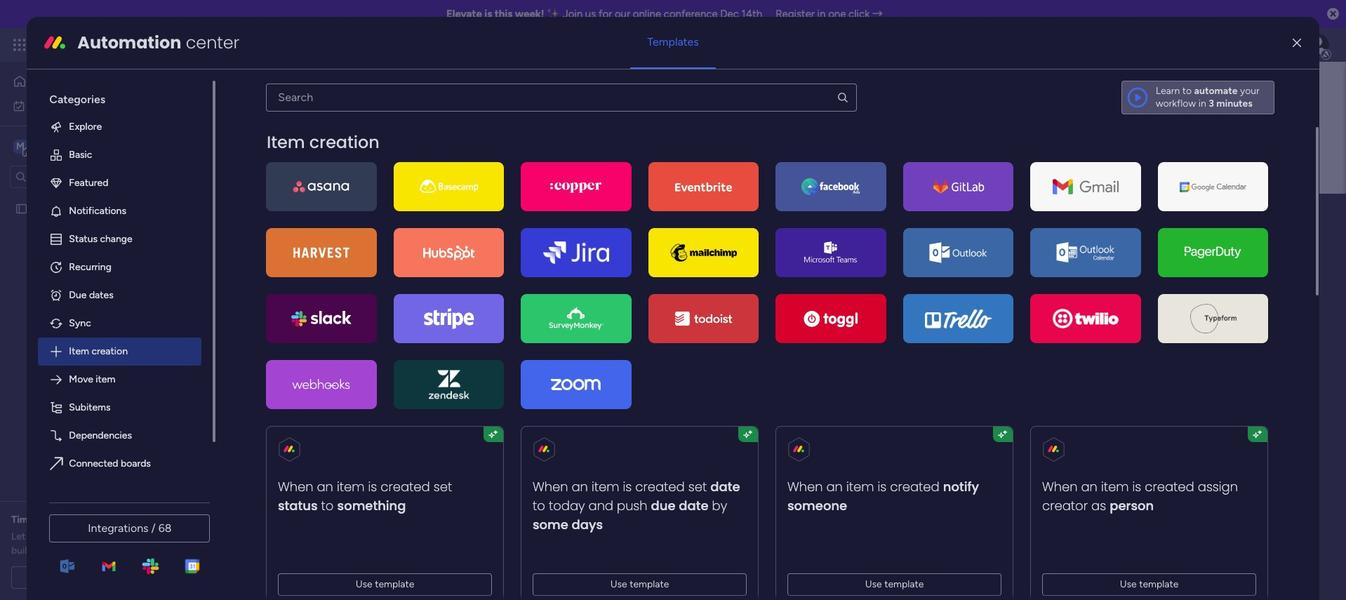 Task type: vqa. For each thing, say whether or not it's contained in the screenshot.
creation
yes



Task type: describe. For each thing, give the bounding box(es) containing it.
and inside when an item is created   set date to today   and   push due date by some days
[[589, 497, 614, 514]]

an for when an item is created   assign creator as
[[1082, 478, 1098, 496]]

see plans button
[[227, 34, 294, 55]]

let
[[11, 531, 25, 543]]

use for person
[[1120, 578, 1137, 590]]

item for when an item is created   set date to today   and   push due date by some days
[[592, 478, 620, 496]]

see plans
[[246, 39, 288, 51]]

main workspace inside workspace selection "element"
[[32, 139, 115, 153]]

status change
[[69, 233, 132, 245]]

connected boards
[[69, 458, 151, 470]]

push
[[617, 497, 648, 514]]

0 horizontal spatial date
[[679, 497, 709, 514]]

experts
[[45, 531, 78, 543]]

so
[[33, 545, 43, 557]]

when for when an item is created   set status to something
[[278, 478, 314, 496]]

boards for recent boards
[[303, 283, 338, 296]]

featured option
[[38, 169, 202, 197]]

register in one click → link
[[776, 8, 883, 20]]

status change option
[[38, 225, 202, 253]]

days
[[572, 516, 603, 533]]

is for when an item is created   set date to today   and   push due date by some days
[[623, 478, 632, 496]]

move item option
[[38, 366, 202, 394]]

use for status
[[356, 578, 373, 590]]

Search in workspace field
[[29, 168, 117, 185]]

automate
[[1195, 85, 1238, 97]]

connected boards option
[[38, 450, 202, 478]]

due
[[69, 289, 87, 301]]

work for monday
[[113, 37, 139, 53]]

Search for a column type search field
[[266, 83, 857, 111]]

recurring option
[[38, 253, 202, 281]]

learn
[[1156, 85, 1180, 97]]

notify
[[944, 478, 980, 496]]

for inside time for an expert review let our experts review what you've built so far. free of charge
[[36, 514, 49, 526]]

something
[[338, 497, 406, 514]]

template for person
[[1140, 578, 1179, 590]]

categories heading
[[38, 81, 202, 113]]

test for public board icon
[[289, 349, 307, 361]]

workspace inside "element"
[[60, 139, 115, 153]]

automation center
[[77, 31, 240, 54]]

connected
[[69, 458, 118, 470]]

management
[[142, 37, 218, 53]]

free
[[62, 545, 81, 557]]

description
[[419, 233, 469, 245]]

elevate
[[446, 8, 482, 20]]

your
[[1241, 85, 1260, 97]]

select product image
[[13, 38, 27, 52]]

help button
[[1227, 560, 1276, 583]]

due
[[651, 497, 676, 514]]

assign
[[1199, 478, 1239, 496]]

far.
[[46, 545, 60, 557]]

1 horizontal spatial in
[[818, 8, 826, 20]]

when for when an item is created notify someone
[[788, 478, 823, 496]]

when an item is created notify someone
[[788, 478, 980, 514]]

created for when an item is created   assign creator as
[[1145, 478, 1195, 496]]

basic
[[69, 149, 92, 161]]

3
[[1209, 97, 1215, 109]]

an inside time for an expert review let our experts review what you've built so far. free of charge
[[51, 514, 62, 526]]

an for when an item is created   set date to today   and   push due date by some days
[[572, 478, 588, 496]]

some
[[533, 516, 569, 533]]

what
[[111, 531, 133, 543]]

an for when an item is created notify someone
[[827, 478, 843, 496]]

item for when an item is created   set status to something
[[337, 478, 365, 496]]

3 use template button from the left
[[788, 573, 1002, 596]]

item for when an item is created notify someone
[[847, 478, 875, 496]]

see
[[246, 39, 262, 51]]

dependencies option
[[38, 422, 202, 450]]

1 vertical spatial review
[[80, 531, 109, 543]]

3 use from the left
[[866, 578, 883, 590]]

us
[[585, 8, 596, 20]]

dependencies
[[69, 430, 132, 441]]

to for when an item is created   set date to today   and   push due date by some days
[[533, 497, 546, 514]]

home button
[[8, 70, 151, 93]]

use template button for status
[[278, 573, 492, 596]]

use template for status
[[356, 578, 415, 590]]

due dates option
[[38, 281, 202, 309]]

0 vertical spatial date
[[711, 478, 741, 496]]

boards for connected boards
[[121, 458, 151, 470]]

1 horizontal spatial our
[[615, 8, 630, 20]]

m
[[16, 140, 25, 152]]

someone
[[788, 497, 848, 514]]

you've
[[136, 531, 164, 543]]

/
[[151, 522, 156, 535]]

0 vertical spatial and
[[297, 317, 314, 329]]

boards and dashboards you visited recently in this workspace
[[265, 317, 534, 329]]

one
[[829, 8, 846, 20]]

1 horizontal spatial this
[[495, 8, 513, 20]]

recurring
[[69, 261, 112, 273]]

3 minutes
[[1209, 97, 1253, 109]]

dashboards
[[316, 317, 367, 329]]

plans
[[265, 39, 288, 51]]

when an item is created   assign creator as
[[1043, 478, 1239, 514]]

work for my
[[47, 99, 68, 111]]

to for when an item is created   set status to something
[[321, 497, 334, 514]]

✨
[[547, 8, 560, 20]]

notifications
[[69, 205, 126, 217]]

learn to automate
[[1156, 85, 1238, 97]]

14th
[[742, 8, 763, 20]]

template for date
[[630, 578, 670, 590]]

visited
[[388, 317, 417, 329]]

your workflow in
[[1156, 85, 1260, 109]]

you
[[370, 317, 386, 329]]

my
[[31, 99, 44, 111]]

today
[[549, 497, 585, 514]]

Main workspace field
[[347, 199, 1290, 230]]

explore
[[69, 121, 102, 133]]

charge
[[96, 545, 126, 557]]

my work button
[[8, 94, 151, 117]]

brad klo image
[[1307, 34, 1330, 56]]

monday
[[62, 37, 111, 53]]

schedule a meeting button
[[11, 567, 168, 589]]

our inside time for an expert review let our experts review what you've built so far. free of charge
[[28, 531, 42, 543]]

set for when an item is created   set status to something
[[434, 478, 453, 496]]

is for when an item is created   set status to something
[[368, 478, 377, 496]]

2 horizontal spatial to
[[1183, 85, 1192, 97]]

dates
[[89, 289, 113, 301]]

home
[[32, 75, 59, 87]]



Task type: locate. For each thing, give the bounding box(es) containing it.
use template
[[356, 578, 415, 590], [611, 578, 670, 590], [866, 578, 924, 590], [1120, 578, 1179, 590]]

3 template from the left
[[885, 578, 924, 590]]

to up some on the bottom of page
[[533, 497, 546, 514]]

when up someone
[[788, 478, 823, 496]]

members
[[355, 283, 402, 296]]

1 horizontal spatial main workspace
[[350, 199, 531, 230]]

status
[[278, 497, 318, 514]]

use template for date
[[611, 578, 670, 590]]

item up push
[[592, 478, 620, 496]]

sync
[[69, 317, 91, 329]]

add
[[349, 233, 367, 245]]

created up something
[[381, 478, 430, 496]]

created up due
[[636, 478, 685, 496]]

center
[[186, 31, 240, 54]]

set for when an item is created   set date to today   and   push due date by some days
[[689, 478, 707, 496]]

minutes
[[1217, 97, 1253, 109]]

an for when an item is created   set status to something
[[317, 478, 334, 496]]

work
[[113, 37, 139, 53], [47, 99, 68, 111]]

date left by on the right bottom
[[679, 497, 709, 514]]

item creation
[[267, 130, 380, 154], [69, 345, 128, 357]]

3 created from the left
[[891, 478, 940, 496]]

1 vertical spatial item
[[69, 345, 89, 357]]

1 vertical spatial creation
[[92, 345, 128, 357]]

when for when an item is created   set date to today   and   push due date by some days
[[533, 478, 569, 496]]

0 vertical spatial test
[[33, 203, 51, 214]]

item
[[96, 373, 115, 385], [337, 478, 365, 496], [592, 478, 620, 496], [847, 478, 875, 496], [1102, 478, 1129, 496]]

0 vertical spatial in
[[818, 8, 826, 20]]

1 vertical spatial option
[[38, 478, 202, 506]]

to inside when an item is created   set date to today   and   push due date by some days
[[533, 497, 546, 514]]

search image
[[837, 91, 849, 104]]

1 horizontal spatial item
[[267, 130, 305, 154]]

when an item is created   set status to something
[[278, 478, 453, 514]]

1 vertical spatial date
[[679, 497, 709, 514]]

set inside when an item is created   set status to something
[[434, 478, 453, 496]]

68
[[158, 522, 172, 535]]

main inside workspace selection "element"
[[32, 139, 57, 153]]

0 horizontal spatial and
[[297, 317, 314, 329]]

0 vertical spatial option
[[0, 196, 179, 199]]

1 horizontal spatial work
[[113, 37, 139, 53]]

3 when from the left
[[788, 478, 823, 496]]

1 vertical spatial item creation
[[69, 345, 128, 357]]

public board image
[[265, 348, 281, 363]]

is inside when an item is created   set date to today   and   push due date by some days
[[623, 478, 632, 496]]

an inside when an item is created notify someone
[[827, 478, 843, 496]]

2 set from the left
[[689, 478, 707, 496]]

main up add
[[350, 199, 404, 230]]

boards
[[265, 317, 295, 329]]

0 vertical spatial for
[[599, 8, 612, 20]]

0 horizontal spatial this
[[468, 317, 484, 329]]

an up as
[[1082, 478, 1098, 496]]

to right 'status'
[[321, 497, 334, 514]]

item up as
[[1102, 478, 1129, 496]]

workspace selection element
[[13, 138, 117, 156]]

week!
[[515, 8, 544, 20]]

creation inside option
[[92, 345, 128, 357]]

change
[[100, 233, 132, 245]]

register in one click →
[[776, 8, 883, 20]]

boards right 'recent'
[[303, 283, 338, 296]]

item inside when an item is created   set status to something
[[337, 478, 365, 496]]

created for when an item is created   set date to today   and   push due date by some days
[[636, 478, 685, 496]]

0 horizontal spatial set
[[434, 478, 453, 496]]

item up something
[[337, 478, 365, 496]]

3 use template from the left
[[866, 578, 924, 590]]

main
[[32, 139, 57, 153], [350, 199, 404, 230]]

created inside when an item is created notify someone
[[891, 478, 940, 496]]

integrations / 68
[[88, 522, 172, 535]]

item inside when an item is created   set date to today   and   push due date by some days
[[592, 478, 620, 496]]

time for an expert review let our experts review what you've built so far. free of charge
[[11, 514, 164, 557]]

0 vertical spatial item
[[267, 130, 305, 154]]

test
[[33, 203, 51, 214], [289, 349, 307, 361]]

expert
[[65, 514, 94, 526]]

is for when an item is created notify someone
[[878, 478, 887, 496]]

2 horizontal spatial in
[[1199, 97, 1207, 109]]

4 use template from the left
[[1120, 578, 1179, 590]]

move item
[[69, 373, 115, 385]]

0 vertical spatial item creation
[[267, 130, 380, 154]]

add workspace description
[[349, 233, 469, 245]]

and right boards
[[297, 317, 314, 329]]

use template for person
[[1120, 578, 1179, 590]]

when up 'status'
[[278, 478, 314, 496]]

item for when an item is created   assign creator as
[[1102, 478, 1129, 496]]

0 horizontal spatial item creation
[[69, 345, 128, 357]]

review up of
[[80, 531, 109, 543]]

is for when an item is created   assign creator as
[[1133, 478, 1142, 496]]

online
[[633, 8, 661, 20]]

when inside when an item is created   assign creator as
[[1043, 478, 1078, 496]]

for right us
[[599, 8, 612, 20]]

2 template from the left
[[630, 578, 670, 590]]

for
[[599, 8, 612, 20], [36, 514, 49, 526]]

categories
[[49, 93, 105, 106]]

when inside when an item is created notify someone
[[788, 478, 823, 496]]

subitems option
[[38, 394, 202, 422]]

and up days
[[589, 497, 614, 514]]

created for when an item is created   set status to something
[[381, 478, 430, 496]]

1 vertical spatial and
[[589, 497, 614, 514]]

0 vertical spatial creation
[[310, 130, 380, 154]]

an up 'status'
[[317, 478, 334, 496]]

1 horizontal spatial and
[[589, 497, 614, 514]]

1 when from the left
[[278, 478, 314, 496]]

0 vertical spatial main workspace
[[32, 139, 115, 153]]

→
[[873, 8, 883, 20]]

this
[[495, 8, 513, 20], [468, 317, 484, 329]]

join
[[563, 8, 583, 20]]

template for status
[[375, 578, 415, 590]]

a
[[89, 571, 94, 583]]

when inside when an item is created   set date to today   and   push due date by some days
[[533, 478, 569, 496]]

1 vertical spatial main
[[350, 199, 404, 230]]

an up someone
[[827, 478, 843, 496]]

2 use template button from the left
[[533, 573, 747, 596]]

0 horizontal spatial item
[[69, 345, 89, 357]]

0 horizontal spatial our
[[28, 531, 42, 543]]

1 horizontal spatial date
[[711, 478, 741, 496]]

our up so
[[28, 531, 42, 543]]

1 template from the left
[[375, 578, 415, 590]]

schedule a meeting
[[46, 571, 133, 583]]

1 vertical spatial our
[[28, 531, 42, 543]]

test link
[[244, 336, 939, 376]]

move
[[69, 373, 93, 385]]

workspace image
[[13, 139, 27, 154]]

0 vertical spatial boards
[[303, 283, 338, 296]]

built
[[11, 545, 31, 557]]

test inside list box
[[33, 203, 51, 214]]

4 when from the left
[[1043, 478, 1078, 496]]

created inside when an item is created   set date to today   and   push due date by some days
[[636, 478, 685, 496]]

1 horizontal spatial boards
[[303, 283, 338, 296]]

when up creator
[[1043, 478, 1078, 496]]

1 vertical spatial this
[[468, 317, 484, 329]]

workflow
[[1156, 97, 1196, 109]]

item up someone
[[847, 478, 875, 496]]

work inside button
[[47, 99, 68, 111]]

1 vertical spatial for
[[36, 514, 49, 526]]

created for when an item is created notify someone
[[891, 478, 940, 496]]

this right 'recently'
[[468, 317, 484, 329]]

1 horizontal spatial test
[[289, 349, 307, 361]]

1 vertical spatial test
[[289, 349, 307, 361]]

when up today
[[533, 478, 569, 496]]

0 vertical spatial work
[[113, 37, 139, 53]]

0 horizontal spatial main workspace
[[32, 139, 115, 153]]

click
[[849, 8, 870, 20]]

test right public board image
[[33, 203, 51, 214]]

when inside when an item is created   set status to something
[[278, 478, 314, 496]]

our left 'online'
[[615, 8, 630, 20]]

in inside your workflow in
[[1199, 97, 1207, 109]]

is inside when an item is created notify someone
[[878, 478, 887, 496]]

main workspace down the explore
[[32, 139, 115, 153]]

boards inside option
[[121, 458, 151, 470]]

1 use template from the left
[[356, 578, 415, 590]]

automation  center image
[[44, 31, 66, 54]]

None search field
[[266, 83, 857, 111]]

in right 'recently'
[[458, 317, 466, 329]]

in left 3
[[1199, 97, 1207, 109]]

is inside when an item is created   set status to something
[[368, 478, 377, 496]]

item inside when an item is created   assign creator as
[[1102, 478, 1129, 496]]

of
[[84, 545, 93, 557]]

test for public board image
[[33, 203, 51, 214]]

2 when from the left
[[533, 478, 569, 496]]

1 use template button from the left
[[278, 573, 492, 596]]

2 use template from the left
[[611, 578, 670, 590]]

schedule
[[46, 571, 87, 583]]

1 horizontal spatial to
[[533, 497, 546, 514]]

0 horizontal spatial work
[[47, 99, 68, 111]]

0 horizontal spatial to
[[321, 497, 334, 514]]

due dates
[[69, 289, 113, 301]]

featured
[[69, 177, 108, 189]]

1 horizontal spatial item creation
[[267, 130, 380, 154]]

recent
[[265, 283, 301, 296]]

item inside when an item is created notify someone
[[847, 478, 875, 496]]

for right the time on the bottom left
[[36, 514, 49, 526]]

integrations / 68 button
[[49, 515, 210, 543]]

permissions
[[418, 283, 478, 296]]

2 use from the left
[[611, 578, 628, 590]]

to inside when an item is created   set status to something
[[321, 497, 334, 514]]

notifications option
[[38, 197, 202, 225]]

subitems
[[69, 401, 111, 413]]

created left 'notify'
[[891, 478, 940, 496]]

created inside when an item is created   set status to something
[[381, 478, 430, 496]]

basic option
[[38, 141, 202, 169]]

categories list box
[[38, 81, 216, 506]]

1 vertical spatial boards
[[121, 458, 151, 470]]

work right my
[[47, 99, 68, 111]]

0 horizontal spatial test
[[33, 203, 51, 214]]

0 horizontal spatial for
[[36, 514, 49, 526]]

review up what
[[96, 514, 127, 526]]

created inside when an item is created   assign creator as
[[1145, 478, 1195, 496]]

item creation inside option
[[69, 345, 128, 357]]

0 horizontal spatial creation
[[92, 345, 128, 357]]

created up person
[[1145, 478, 1195, 496]]

integrations
[[88, 522, 149, 535]]

by
[[713, 497, 728, 514]]

1 created from the left
[[381, 478, 430, 496]]

template
[[375, 578, 415, 590], [630, 578, 670, 590], [885, 578, 924, 590], [1140, 578, 1179, 590]]

1 horizontal spatial creation
[[310, 130, 380, 154]]

an up experts
[[51, 514, 62, 526]]

0 vertical spatial our
[[615, 8, 630, 20]]

this left week!
[[495, 8, 513, 20]]

4 created from the left
[[1145, 478, 1195, 496]]

in
[[818, 8, 826, 20], [1199, 97, 1207, 109], [458, 317, 466, 329]]

0 horizontal spatial main
[[32, 139, 57, 153]]

main right workspace image on the top left
[[32, 139, 57, 153]]

option
[[0, 196, 179, 199], [38, 478, 202, 506]]

when for when an item is created   assign creator as
[[1043, 478, 1078, 496]]

an inside when an item is created   assign creator as
[[1082, 478, 1098, 496]]

in left one
[[818, 8, 826, 20]]

1 vertical spatial work
[[47, 99, 68, 111]]

item right move
[[96, 373, 115, 385]]

an inside when an item is created   set date to today   and   push due date by some days
[[572, 478, 588, 496]]

2 created from the left
[[636, 478, 685, 496]]

4 template from the left
[[1140, 578, 1179, 590]]

4 use from the left
[[1120, 578, 1137, 590]]

test list box
[[0, 194, 179, 410]]

1 horizontal spatial set
[[689, 478, 707, 496]]

4 use template button from the left
[[1043, 573, 1257, 596]]

an inside when an item is created   set status to something
[[317, 478, 334, 496]]

my work
[[31, 99, 68, 111]]

as
[[1092, 497, 1107, 514]]

status
[[69, 233, 98, 245]]

option down connected boards at left bottom
[[38, 478, 202, 506]]

1 vertical spatial main workspace
[[350, 199, 531, 230]]

1 horizontal spatial main
[[350, 199, 404, 230]]

elevate is this week! ✨ join us for our online conference dec 14th
[[446, 8, 763, 20]]

1 horizontal spatial for
[[599, 8, 612, 20]]

an up today
[[572, 478, 588, 496]]

work right monday on the left of the page
[[113, 37, 139, 53]]

automation
[[77, 31, 181, 54]]

boards down dependencies option
[[121, 458, 151, 470]]

1 set from the left
[[434, 478, 453, 496]]

creator
[[1043, 497, 1088, 514]]

conference
[[664, 8, 718, 20]]

option down featured
[[0, 196, 179, 199]]

date up by on the right bottom
[[711, 478, 741, 496]]

item inside option
[[69, 345, 89, 357]]

set inside when an item is created   set date to today   and   push due date by some days
[[689, 478, 707, 496]]

0 vertical spatial this
[[495, 8, 513, 20]]

use template button for person
[[1043, 573, 1257, 596]]

use for date
[[611, 578, 628, 590]]

an
[[317, 478, 334, 496], [572, 478, 588, 496], [827, 478, 843, 496], [1082, 478, 1098, 496], [51, 514, 62, 526]]

0 horizontal spatial boards
[[121, 458, 151, 470]]

use template button for date
[[533, 573, 747, 596]]

meeting
[[97, 571, 133, 583]]

use template button
[[278, 573, 492, 596], [533, 573, 747, 596], [788, 573, 1002, 596], [1043, 573, 1257, 596]]

main workspace
[[32, 139, 115, 153], [350, 199, 531, 230]]

1 use from the left
[[356, 578, 373, 590]]

monday work management
[[62, 37, 218, 53]]

recently
[[420, 317, 456, 329]]

is inside when an item is created   assign creator as
[[1133, 478, 1142, 496]]

to
[[1183, 85, 1192, 97], [321, 497, 334, 514], [533, 497, 546, 514]]

0 vertical spatial main
[[32, 139, 57, 153]]

dec
[[721, 8, 739, 20]]

0 horizontal spatial in
[[458, 317, 466, 329]]

1 vertical spatial in
[[1199, 97, 1207, 109]]

main workspace up 'description' in the top of the page
[[350, 199, 531, 230]]

item creation option
[[38, 338, 202, 366]]

public board image
[[15, 202, 28, 215]]

sync option
[[38, 309, 202, 338]]

0 vertical spatial review
[[96, 514, 127, 526]]

to up workflow
[[1183, 85, 1192, 97]]

test right public board icon
[[289, 349, 307, 361]]

creation
[[310, 130, 380, 154], [92, 345, 128, 357]]

person
[[1110, 497, 1155, 514]]

item inside option
[[96, 373, 115, 385]]

help
[[1239, 565, 1264, 579]]

2 vertical spatial in
[[458, 317, 466, 329]]

explore option
[[38, 113, 202, 141]]



